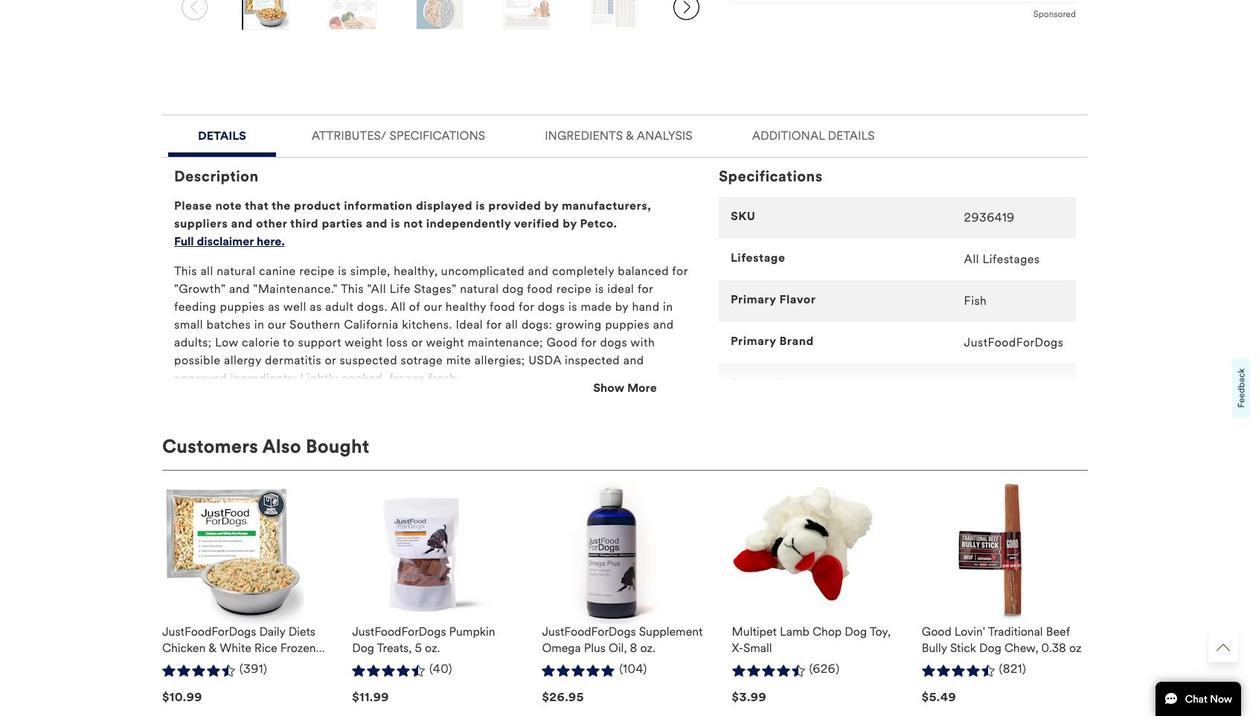 Task type: describe. For each thing, give the bounding box(es) containing it.
justfoodfordogs daily diets fish & sweet potato frozen dog food, 18 oz. - thumbnail-2 image
[[330, 0, 376, 30]]



Task type: vqa. For each thing, say whether or not it's contained in the screenshot.
JUSTFOODFORDOGS DAILY DIETS FISH & SWEET POTATO FROZEN DOG FOOD, 18 OZ. - THUMBNAIL-4
yes



Task type: locate. For each thing, give the bounding box(es) containing it.
justfoodfordogs daily diets fish & sweet potato frozen dog food, 18 oz. - thumbnail-3 image
[[417, 0, 463, 30]]

scroll to top image
[[1217, 642, 1230, 655]]

justfoodfordogs daily diets fish & sweet potato frozen dog food, 18 oz. - thumbnail-4 image
[[504, 0, 550, 30]]

justfoodfordogs daily diets fish & sweet potato frozen dog food, 18 oz. - thumbnail-1 image
[[242, 0, 288, 30]]

product details tab list
[[162, 115, 1088, 555]]

justfoodfordogs daily diets fish & sweet potato frozen dog food, 18 oz. - thumbnail-5 image
[[591, 0, 637, 30]]



